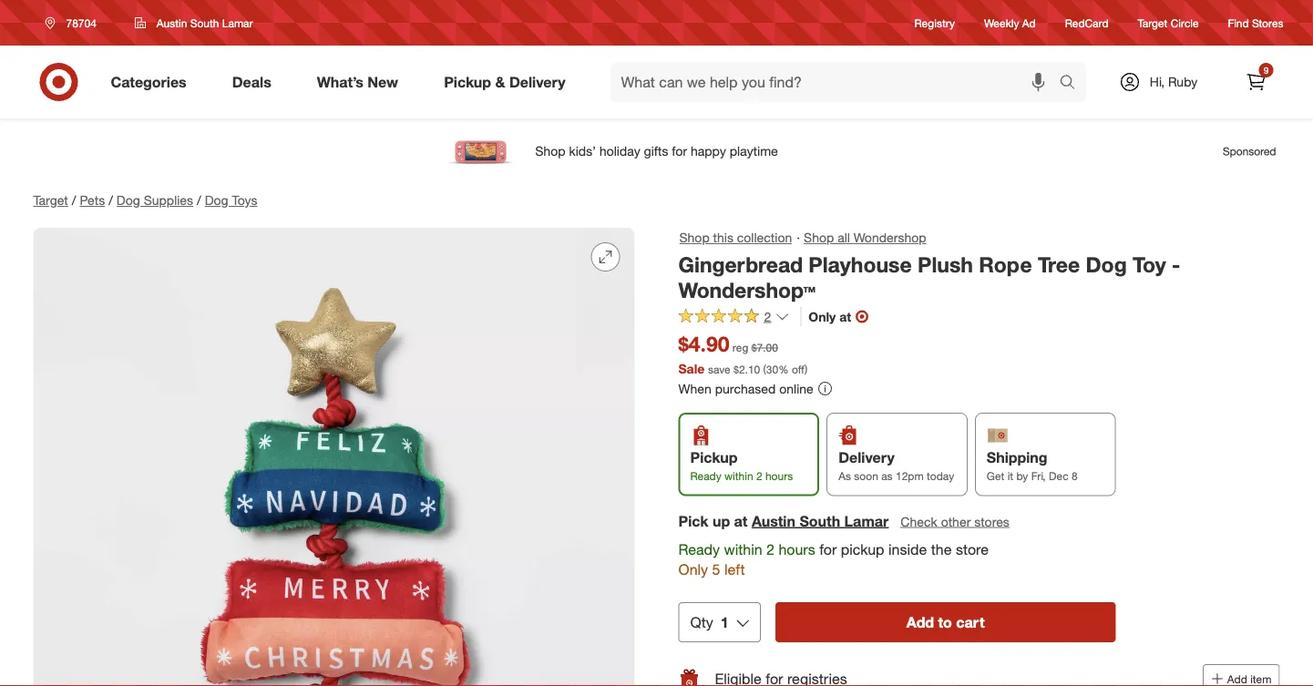 Task type: locate. For each thing, give the bounding box(es) containing it.
1 vertical spatial delivery
[[838, 448, 895, 466]]

pickup & delivery
[[444, 73, 565, 91]]

1 horizontal spatial add
[[1227, 672, 1247, 686]]

2 inside pickup ready within 2 hours
[[756, 469, 762, 483]]

delivery
[[509, 73, 565, 91], [838, 448, 895, 466]]

lamar up deals
[[222, 16, 253, 30]]

add item
[[1227, 672, 1272, 686]]

(
[[763, 362, 766, 376]]

1 horizontal spatial at
[[839, 308, 851, 324]]

shipping get it by fri, dec 8
[[987, 448, 1078, 483]]

pets
[[80, 192, 105, 208]]

at right up
[[734, 512, 748, 530]]

0 horizontal spatial only
[[678, 561, 708, 579]]

0 vertical spatial target
[[1138, 16, 1168, 30]]

0 vertical spatial within
[[724, 469, 753, 483]]

within
[[724, 469, 753, 483], [724, 540, 762, 558]]

/ left pets link
[[72, 192, 76, 208]]

purchased
[[715, 380, 776, 396]]

delivery right & on the left top of the page
[[509, 73, 565, 91]]

1 shop from the left
[[679, 230, 710, 246]]

2 horizontal spatial /
[[197, 192, 201, 208]]

0 horizontal spatial delivery
[[509, 73, 565, 91]]

dog toys link
[[205, 192, 257, 208]]

1 vertical spatial lamar
[[844, 512, 889, 530]]

30
[[766, 362, 778, 376]]

0 horizontal spatial lamar
[[222, 16, 253, 30]]

registry
[[914, 16, 955, 30]]

/ right pets
[[109, 192, 113, 208]]

&
[[495, 73, 505, 91]]

target circle
[[1138, 16, 1199, 30]]

5
[[712, 561, 720, 579]]

1 vertical spatial hours
[[779, 540, 815, 558]]

it
[[1007, 469, 1013, 483]]

find stores link
[[1228, 15, 1283, 31]]

hours left for
[[779, 540, 815, 558]]

qty 1
[[690, 613, 729, 631]]

austin up the categories link
[[157, 16, 187, 30]]

2 vertical spatial 2
[[766, 540, 774, 558]]

registry link
[[914, 15, 955, 31]]

0 vertical spatial ready
[[690, 469, 721, 483]]

redcard link
[[1065, 15, 1109, 31]]

stores
[[1252, 16, 1283, 30]]

target link
[[33, 192, 68, 208]]

within up up
[[724, 469, 753, 483]]

add left item
[[1227, 672, 1247, 686]]

toy
[[1133, 251, 1166, 277]]

what's new
[[317, 73, 398, 91]]

pickup inside pickup ready within 2 hours
[[690, 448, 738, 466]]

shop all wondershop
[[804, 230, 926, 246]]

what's new link
[[301, 62, 421, 102]]

austin right up
[[752, 512, 795, 530]]

pickup for ready
[[690, 448, 738, 466]]

ready up the 5
[[678, 540, 720, 558]]

dec
[[1049, 469, 1068, 483]]

0 horizontal spatial target
[[33, 192, 68, 208]]

pickup up up
[[690, 448, 738, 466]]

0 vertical spatial pickup
[[444, 73, 491, 91]]

austin
[[157, 16, 187, 30], [752, 512, 795, 530]]

sale
[[678, 360, 705, 376]]

only
[[808, 308, 836, 324], [678, 561, 708, 579]]

deals link
[[217, 62, 294, 102]]

1 horizontal spatial target
[[1138, 16, 1168, 30]]

2 / from the left
[[109, 192, 113, 208]]

ready
[[690, 469, 721, 483], [678, 540, 720, 558]]

target left "circle"
[[1138, 16, 1168, 30]]

dog left toys on the top of the page
[[205, 192, 228, 208]]

austin south lamar button
[[123, 6, 265, 39]]

9
[[1264, 64, 1269, 76]]

/
[[72, 192, 76, 208], [109, 192, 113, 208], [197, 192, 201, 208]]

find stores
[[1228, 16, 1283, 30]]

1 horizontal spatial pickup
[[690, 448, 738, 466]]

lamar
[[222, 16, 253, 30], [844, 512, 889, 530]]

0 horizontal spatial austin
[[157, 16, 187, 30]]

What can we help you find? suggestions appear below search field
[[610, 62, 1064, 102]]

add left the to
[[906, 613, 934, 631]]

target
[[1138, 16, 1168, 30], [33, 192, 68, 208]]

target circle link
[[1138, 15, 1199, 31]]

target for target / pets / dog supplies / dog toys
[[33, 192, 68, 208]]

12pm
[[896, 469, 924, 483]]

add
[[906, 613, 934, 631], [1227, 672, 1247, 686]]

1 horizontal spatial delivery
[[838, 448, 895, 466]]

austin south lamar button
[[752, 511, 889, 531]]

lamar inside dropdown button
[[222, 16, 253, 30]]

this
[[713, 230, 733, 246]]

0 horizontal spatial add
[[906, 613, 934, 631]]

0 vertical spatial lamar
[[222, 16, 253, 30]]

2 horizontal spatial dog
[[1086, 251, 1127, 277]]

2
[[764, 308, 771, 324], [756, 469, 762, 483], [766, 540, 774, 558]]

0 vertical spatial austin
[[157, 16, 187, 30]]

at down "playhouse"
[[839, 308, 851, 324]]

0 vertical spatial south
[[190, 16, 219, 30]]

ready up the pick
[[690, 469, 721, 483]]

2 inside 'ready within 2 hours for pickup inside the store only 5 left'
[[766, 540, 774, 558]]

0 horizontal spatial at
[[734, 512, 748, 530]]

1 vertical spatial within
[[724, 540, 762, 558]]

hours up the pick up at austin south lamar
[[765, 469, 793, 483]]

1 vertical spatial ready
[[678, 540, 720, 558]]

pick up at austin south lamar
[[678, 512, 889, 530]]

2 up the pick up at austin south lamar
[[756, 469, 762, 483]]

dog right pets link
[[117, 192, 140, 208]]

2 link
[[678, 308, 789, 328]]

1 horizontal spatial lamar
[[844, 512, 889, 530]]

only left the 5
[[678, 561, 708, 579]]

up
[[712, 512, 730, 530]]

1 horizontal spatial /
[[109, 192, 113, 208]]

check other stores button
[[900, 511, 1010, 532]]

2 shop from the left
[[804, 230, 834, 246]]

other
[[941, 513, 971, 529]]

0 vertical spatial 2
[[764, 308, 771, 324]]

0 vertical spatial delivery
[[509, 73, 565, 91]]

0 horizontal spatial pickup
[[444, 73, 491, 91]]

1 vertical spatial target
[[33, 192, 68, 208]]

shop
[[679, 230, 710, 246], [804, 230, 834, 246]]

0 horizontal spatial /
[[72, 192, 76, 208]]

2 down the pick up at austin south lamar
[[766, 540, 774, 558]]

1 vertical spatial pickup
[[690, 448, 738, 466]]

1 horizontal spatial only
[[808, 308, 836, 324]]

1 vertical spatial only
[[678, 561, 708, 579]]

gingerbread
[[678, 251, 803, 277]]

ready inside 'ready within 2 hours for pickup inside the store only 5 left'
[[678, 540, 720, 558]]

austin inside dropdown button
[[157, 16, 187, 30]]

1 vertical spatial add
[[1227, 672, 1247, 686]]

0 vertical spatial hours
[[765, 469, 793, 483]]

hours
[[765, 469, 793, 483], [779, 540, 815, 558]]

0 vertical spatial add
[[906, 613, 934, 631]]

fri,
[[1031, 469, 1046, 483]]

lamar up the pickup
[[844, 512, 889, 530]]

add to cart
[[906, 613, 985, 631]]

only down "playhouse"
[[808, 308, 836, 324]]

austin south lamar
[[157, 16, 253, 30]]

south up for
[[799, 512, 840, 530]]

1 horizontal spatial austin
[[752, 512, 795, 530]]

new
[[368, 73, 398, 91]]

pickup inside pickup & delivery link
[[444, 73, 491, 91]]

$
[[734, 362, 739, 376]]

at
[[839, 308, 851, 324], [734, 512, 748, 530]]

within up left
[[724, 540, 762, 558]]

pickup left & on the left top of the page
[[444, 73, 491, 91]]

2 up $7.00 in the right of the page
[[764, 308, 771, 324]]

0 horizontal spatial shop
[[679, 230, 710, 246]]

dog
[[117, 192, 140, 208], [205, 192, 228, 208], [1086, 251, 1127, 277]]

$4.90 reg $7.00 sale save $ 2.10 ( 30 % off )
[[678, 331, 808, 376]]

1 vertical spatial at
[[734, 512, 748, 530]]

/ right supplies
[[197, 192, 201, 208]]

for
[[819, 540, 837, 558]]

dog left toy
[[1086, 251, 1127, 277]]

plush
[[918, 251, 973, 277]]

as
[[838, 469, 851, 483]]

0 vertical spatial at
[[839, 308, 851, 324]]

categories
[[111, 73, 187, 91]]

add for add item
[[1227, 672, 1247, 686]]

1 vertical spatial south
[[799, 512, 840, 530]]

pickup for &
[[444, 73, 491, 91]]

0 horizontal spatial south
[[190, 16, 219, 30]]

shop left all
[[804, 230, 834, 246]]

shop left this
[[679, 230, 710, 246]]

playhouse
[[809, 251, 912, 277]]

south up deals link
[[190, 16, 219, 30]]

delivery up soon
[[838, 448, 895, 466]]

pickup
[[444, 73, 491, 91], [690, 448, 738, 466]]

3 / from the left
[[197, 192, 201, 208]]

gingerbread playhouse plush rope tree dog toy - wondershop&#8482;, 1 of 3 image
[[33, 228, 635, 686]]

add for add to cart
[[906, 613, 934, 631]]

when purchased online
[[678, 380, 813, 396]]

target left pets
[[33, 192, 68, 208]]

1 vertical spatial 2
[[756, 469, 762, 483]]

1 horizontal spatial shop
[[804, 230, 834, 246]]



Task type: vqa. For each thing, say whether or not it's contained in the screenshot.
them
no



Task type: describe. For each thing, give the bounding box(es) containing it.
to
[[938, 613, 952, 631]]

soon
[[854, 469, 878, 483]]

search
[[1051, 75, 1095, 93]]

$7.00
[[751, 341, 778, 354]]

south inside dropdown button
[[190, 16, 219, 30]]

reg
[[732, 341, 748, 354]]

shop for shop all wondershop
[[804, 230, 834, 246]]

off
[[792, 362, 805, 376]]

inside
[[888, 540, 927, 558]]

weekly ad link
[[984, 15, 1036, 31]]

dog inside gingerbread playhouse plush rope tree dog toy - wondershop™
[[1086, 251, 1127, 277]]

0 horizontal spatial dog
[[117, 192, 140, 208]]

ready inside pickup ready within 2 hours
[[690, 469, 721, 483]]

search button
[[1051, 62, 1095, 106]]

only inside 'ready within 2 hours for pickup inside the store only 5 left'
[[678, 561, 708, 579]]

%
[[778, 362, 789, 376]]

collection
[[737, 230, 792, 246]]

supplies
[[144, 192, 193, 208]]

1 / from the left
[[72, 192, 76, 208]]

shop for shop this collection
[[679, 230, 710, 246]]

tree
[[1038, 251, 1080, 277]]

hi,
[[1150, 74, 1165, 90]]

today
[[927, 469, 954, 483]]

stores
[[974, 513, 1009, 529]]

pets link
[[80, 192, 105, 208]]

delivery inside delivery as soon as 12pm today
[[838, 448, 895, 466]]

rope
[[979, 251, 1032, 277]]

1
[[721, 613, 729, 631]]

1 horizontal spatial dog
[[205, 192, 228, 208]]

ad
[[1022, 16, 1036, 30]]

what's
[[317, 73, 363, 91]]

categories link
[[95, 62, 209, 102]]

save
[[708, 362, 730, 376]]

shipping
[[987, 448, 1048, 466]]

circle
[[1171, 16, 1199, 30]]

hours inside pickup ready within 2 hours
[[765, 469, 793, 483]]

pick
[[678, 512, 708, 530]]

hi, ruby
[[1150, 74, 1197, 90]]

toys
[[232, 192, 257, 208]]

pickup
[[841, 540, 884, 558]]

wondershop™
[[678, 278, 816, 303]]

$4.90
[[678, 331, 729, 357]]

as
[[881, 469, 893, 483]]

weekly
[[984, 16, 1019, 30]]

target / pets / dog supplies / dog toys
[[33, 192, 257, 208]]

qty
[[690, 613, 713, 631]]

item
[[1250, 672, 1272, 686]]

1 vertical spatial austin
[[752, 512, 795, 530]]

within inside pickup ready within 2 hours
[[724, 469, 753, 483]]

all
[[838, 230, 850, 246]]

ready within 2 hours for pickup inside the store only 5 left
[[678, 540, 989, 579]]

online
[[779, 380, 813, 396]]

advertisement region
[[19, 129, 1294, 173]]

shop this collection link
[[678, 228, 793, 248]]

the
[[931, 540, 952, 558]]

find
[[1228, 16, 1249, 30]]

0 vertical spatial only
[[808, 308, 836, 324]]

ruby
[[1168, 74, 1197, 90]]

shop this collection
[[679, 230, 792, 246]]

check other stores
[[901, 513, 1009, 529]]

only at
[[808, 308, 851, 324]]

deals
[[232, 73, 271, 91]]

gingerbread playhouse plush rope tree dog toy - wondershop™
[[678, 251, 1180, 303]]

)
[[805, 362, 808, 376]]

when
[[678, 380, 712, 396]]

1 horizontal spatial south
[[799, 512, 840, 530]]

check
[[901, 513, 937, 529]]

dog supplies link
[[117, 192, 193, 208]]

within inside 'ready within 2 hours for pickup inside the store only 5 left'
[[724, 540, 762, 558]]

2 inside 2 link
[[764, 308, 771, 324]]

-
[[1172, 251, 1180, 277]]

target for target circle
[[1138, 16, 1168, 30]]

delivery as soon as 12pm today
[[838, 448, 954, 483]]

store
[[956, 540, 989, 558]]

wondershop
[[854, 230, 926, 246]]

hours inside 'ready within 2 hours for pickup inside the store only 5 left'
[[779, 540, 815, 558]]

add to cart button
[[775, 602, 1116, 642]]

pickup ready within 2 hours
[[690, 448, 793, 483]]

9 link
[[1236, 62, 1276, 102]]

weekly ad
[[984, 16, 1036, 30]]

cart
[[956, 613, 985, 631]]

78704 button
[[33, 6, 116, 39]]

78704
[[66, 16, 96, 30]]

redcard
[[1065, 16, 1109, 30]]



